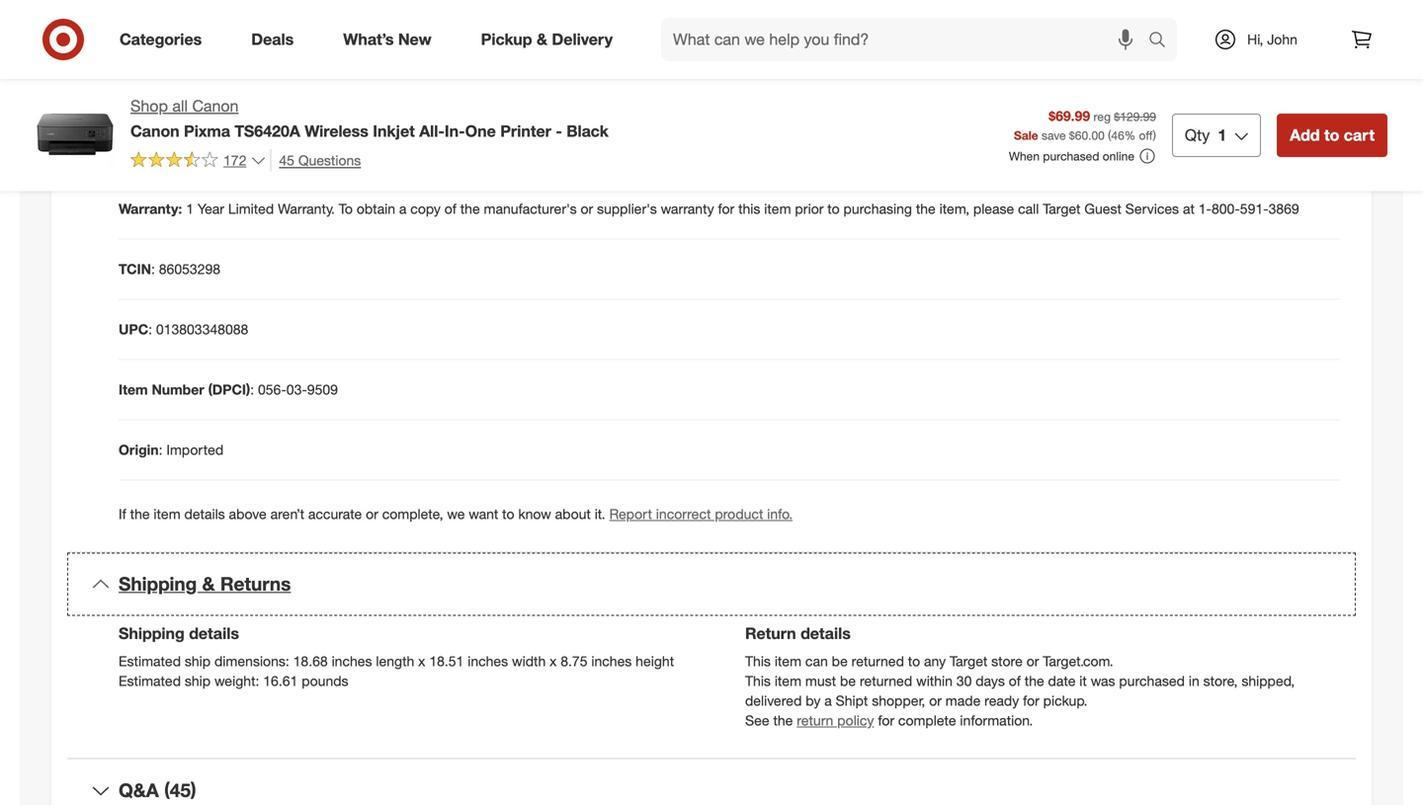 Task type: describe. For each thing, give the bounding box(es) containing it.
return policy link
[[797, 712, 874, 729]]

policy
[[837, 712, 874, 729]]

battery: no battery used
[[119, 140, 279, 157]]

to inside return details this item can be returned to any target store or target.com. this item must be returned within 30 days of the date it was purchased in store, shipped, delivered by a shipt shopper, or made ready for pickup. see the return policy for complete information.
[[908, 653, 920, 670]]

0 vertical spatial of
[[445, 200, 457, 218]]

shop
[[130, 96, 168, 116]]

multiple
[[235, 19, 283, 37]]

q&a (45) button
[[67, 760, 1356, 806]]

services
[[1126, 200, 1179, 218]]

or right "accurate"
[[366, 506, 378, 523]]

target inside return details this item can be returned to any target store or target.com. this item must be returned within 30 days of the date it was purchased in store, shipped, delivered by a shipt shopper, or made ready for pickup. see the return policy for complete information.
[[950, 653, 988, 670]]

item left can
[[775, 653, 802, 670]]

complete,
[[382, 506, 443, 523]]

q&a
[[119, 779, 159, 802]]

by
[[806, 692, 821, 710]]

if
[[119, 506, 126, 523]]

item
[[119, 381, 148, 398]]

color:
[[191, 19, 231, 37]]

18.68
[[293, 653, 328, 670]]

$69.99 reg $129.99 sale save $ 60.00 ( 46 % off )
[[1014, 107, 1156, 143]]

hi, john
[[1247, 31, 1298, 48]]

battery:
[[119, 140, 171, 157]]

weight:
[[214, 673, 259, 690]]

store,
[[1204, 673, 1238, 690]]

1 for qty
[[1218, 125, 1227, 145]]

the right if
[[130, 506, 150, 523]]

0 horizontal spatial x
[[302, 80, 310, 97]]

one
[[465, 121, 496, 141]]

any
[[924, 653, 946, 670]]

online
[[1103, 149, 1135, 164]]

guest
[[1085, 200, 1122, 218]]

item,
[[940, 200, 970, 218]]

what's
[[343, 30, 394, 49]]

1 horizontal spatial x
[[418, 653, 425, 670]]

to right "want"
[[502, 506, 515, 523]]

purchased inside return details this item can be returned to any target store or target.com. this item must be returned within 30 days of the date it was purchased in store, shipped, delivered by a shipt shopper, or made ready for pickup. see the return policy for complete information.
[[1119, 673, 1185, 690]]

obtain
[[357, 200, 395, 218]]

upc : 013803348088
[[119, 321, 248, 338]]

1 estimated from the top
[[119, 653, 181, 670]]

the left date at the right bottom of the page
[[1025, 673, 1044, 690]]

1 ship from the top
[[185, 653, 211, 670]]

tcin : 86053298
[[119, 261, 220, 278]]

ts6420a
[[235, 121, 300, 141]]

know
[[518, 506, 551, 523]]

172 link
[[130, 149, 266, 173]]

purchasing
[[844, 200, 912, 218]]

the down delivered
[[773, 712, 793, 729]]

16.61
[[263, 673, 298, 690]]

report incorrect product info. button
[[609, 505, 793, 524]]

delivered
[[745, 692, 802, 710]]

year
[[198, 200, 224, 218]]

2 horizontal spatial x
[[550, 653, 557, 670]]

it
[[1080, 673, 1087, 690]]

or left supplier's
[[581, 200, 593, 218]]

shipping & returns button
[[67, 553, 1356, 616]]

cart
[[1344, 125, 1375, 145]]

warranty:
[[119, 200, 182, 218]]

details left 'above'
[[184, 506, 225, 523]]

information.
[[960, 712, 1033, 729]]

compatible
[[119, 80, 194, 97]]

172
[[223, 151, 246, 169]]

2 this from the top
[[745, 673, 771, 690]]

1 for warranty:
[[186, 200, 194, 218]]

013803348088
[[156, 321, 248, 338]]

0 vertical spatial returned
[[852, 653, 904, 670]]

1-
[[1199, 200, 1212, 218]]

of inside return details this item can be returned to any target store or target.com. this item must be returned within 30 days of the date it was purchased in store, shipped, delivered by a shipt shopper, or made ready for pickup. see the return policy for complete information.
[[1009, 673, 1021, 690]]

deals
[[251, 30, 294, 49]]

compatible with: up to 8.5" x 14" documents
[[119, 80, 410, 97]]

2 vertical spatial for
[[878, 712, 895, 729]]

: left 056-
[[250, 381, 254, 398]]

manufacturer's
[[484, 200, 577, 218]]

must
[[805, 673, 836, 690]]

origin : imported
[[119, 441, 224, 459]]

what's new
[[343, 30, 432, 49]]

or down within at the bottom right of page
[[929, 692, 942, 710]]

supplier's
[[597, 200, 657, 218]]

shopper,
[[872, 692, 925, 710]]

return
[[797, 712, 834, 729]]

info.
[[767, 506, 793, 523]]

battery
[[197, 140, 242, 157]]

black
[[567, 121, 609, 141]]

14"
[[313, 80, 335, 97]]

dimensions:
[[214, 653, 289, 670]]

length
[[376, 653, 414, 670]]

accurate
[[308, 506, 362, 523]]

$
[[1069, 128, 1075, 143]]

about
[[555, 506, 591, 523]]

0 vertical spatial printer
[[119, 19, 163, 37]]

pounds
[[302, 673, 348, 690]]

details for return
[[801, 624, 851, 643]]

2 inches from the left
[[468, 653, 508, 670]]

documents
[[339, 80, 410, 97]]

What can we help you find? suggestions appear below search field
[[661, 18, 1153, 61]]

details for shipping
[[189, 624, 239, 643]]

3 inches from the left
[[591, 653, 632, 670]]

$129.99
[[1114, 109, 1156, 124]]

if the item details above aren't accurate or complete, we want to know about it. report incorrect product info.
[[119, 506, 793, 523]]

sale
[[1014, 128, 1038, 143]]

45
[[279, 152, 294, 169]]

made
[[946, 692, 981, 710]]

number
[[152, 381, 204, 398]]



Task type: locate. For each thing, give the bounding box(es) containing it.
shipping for shipping details estimated ship dimensions: 18.68 inches length x 18.51 inches width x 8.75 inches height estimated ship weight: 16.61 pounds
[[119, 624, 185, 643]]

used
[[246, 140, 279, 157]]

1 vertical spatial for
[[1023, 692, 1040, 710]]

1 vertical spatial a
[[825, 692, 832, 710]]

1 horizontal spatial 1
[[1218, 125, 1227, 145]]

inches right 8.75
[[591, 653, 632, 670]]

purchased
[[1043, 149, 1100, 164], [1119, 673, 1185, 690]]

shipping inside dropdown button
[[119, 573, 197, 596]]

of down store
[[1009, 673, 1021, 690]]

to right the add
[[1324, 125, 1340, 145]]

1 vertical spatial purchased
[[1119, 673, 1185, 690]]

1 inches from the left
[[332, 653, 372, 670]]

0 horizontal spatial printer
[[119, 19, 163, 37]]

to
[[339, 200, 353, 218]]

ready
[[985, 692, 1019, 710]]

to
[[257, 80, 270, 97], [1324, 125, 1340, 145], [828, 200, 840, 218], [502, 506, 515, 523], [908, 653, 920, 670]]

0 horizontal spatial a
[[399, 200, 407, 218]]

1 vertical spatial ship
[[185, 673, 211, 690]]

0 horizontal spatial inches
[[332, 653, 372, 670]]

1 horizontal spatial for
[[878, 712, 895, 729]]

when
[[1009, 149, 1040, 164]]

1 horizontal spatial purchased
[[1119, 673, 1185, 690]]

target.com.
[[1043, 653, 1114, 670]]

& for pickup
[[537, 30, 548, 49]]

deals link
[[234, 18, 319, 61]]

0 vertical spatial target
[[1043, 200, 1081, 218]]

no
[[175, 140, 193, 157]]

(
[[1108, 128, 1111, 143]]

please
[[973, 200, 1014, 218]]

above
[[229, 506, 267, 523]]

target right call
[[1043, 200, 1081, 218]]

0 vertical spatial be
[[832, 653, 848, 670]]

product
[[715, 506, 763, 523]]

1 vertical spatial printer
[[500, 121, 551, 141]]

1 shipping from the top
[[119, 573, 197, 596]]

shipping inside shipping details estimated ship dimensions: 18.68 inches length x 18.51 inches width x 8.75 inches height estimated ship weight: 16.61 pounds
[[119, 624, 185, 643]]

canon up pixma
[[192, 96, 239, 116]]

this down return
[[745, 653, 771, 670]]

0 horizontal spatial canon
[[130, 121, 179, 141]]

for left this
[[718, 200, 735, 218]]

inkjet
[[373, 121, 415, 141]]

pickup
[[481, 30, 532, 49]]

or right store
[[1027, 653, 1039, 670]]

ship left dimensions: at left bottom
[[185, 653, 211, 670]]

john
[[1267, 31, 1298, 48]]

0 horizontal spatial 1
[[186, 200, 194, 218]]

when purchased online
[[1009, 149, 1135, 164]]

qty
[[1185, 125, 1210, 145]]

1 vertical spatial canon
[[130, 121, 179, 141]]

1 horizontal spatial printer
[[500, 121, 551, 141]]

591-
[[1240, 200, 1269, 218]]

inches
[[332, 653, 372, 670], [468, 653, 508, 670], [591, 653, 632, 670]]

limited
[[228, 200, 274, 218]]

height
[[636, 653, 674, 670]]

date
[[1048, 673, 1076, 690]]

1 horizontal spatial target
[[1043, 200, 1081, 218]]

for down shopper,
[[878, 712, 895, 729]]

1 vertical spatial of
[[1009, 673, 1021, 690]]

the left item,
[[916, 200, 936, 218]]

46
[[1111, 128, 1125, 143]]

store
[[992, 653, 1023, 670]]

in-
[[445, 121, 465, 141]]

target
[[1043, 200, 1081, 218], [950, 653, 988, 670]]

18.51
[[429, 653, 464, 670]]

1 horizontal spatial of
[[1009, 673, 1021, 690]]

1 horizontal spatial canon
[[192, 96, 239, 116]]

1 vertical spatial shipping
[[119, 624, 185, 643]]

1 left year
[[186, 200, 194, 218]]

qty 1
[[1185, 125, 1227, 145]]

report
[[609, 506, 652, 523]]

shipping for shipping & returns
[[119, 573, 197, 596]]

item up delivered
[[775, 673, 802, 690]]

hi,
[[1247, 31, 1264, 48]]

questions
[[298, 152, 361, 169]]

or
[[581, 200, 593, 218], [366, 506, 378, 523], [1027, 653, 1039, 670], [929, 692, 942, 710]]

)
[[1153, 128, 1156, 143]]

can
[[805, 653, 828, 670]]

pickup & delivery
[[481, 30, 613, 49]]

1 vertical spatial this
[[745, 673, 771, 690]]

0 horizontal spatial &
[[202, 573, 215, 596]]

save
[[1042, 128, 1066, 143]]

0 vertical spatial estimated
[[119, 653, 181, 670]]

want
[[469, 506, 498, 523]]

shipping down shipping & returns
[[119, 624, 185, 643]]

1 horizontal spatial inches
[[468, 653, 508, 670]]

2 horizontal spatial inches
[[591, 653, 632, 670]]

0 vertical spatial for
[[718, 200, 735, 218]]

search
[[1140, 32, 1187, 51]]

to right prior
[[828, 200, 840, 218]]

inches left width
[[468, 653, 508, 670]]

: for 86053298
[[151, 261, 155, 278]]

x
[[302, 80, 310, 97], [418, 653, 425, 670], [550, 653, 557, 670]]

x left 18.51
[[418, 653, 425, 670]]

1 vertical spatial &
[[202, 573, 215, 596]]

a right by in the right bottom of the page
[[825, 692, 832, 710]]

to inside button
[[1324, 125, 1340, 145]]

& left the returns
[[202, 573, 215, 596]]

it.
[[595, 506, 606, 523]]

shipt
[[836, 692, 868, 710]]

image of canon pixma ts6420a wireless inkjet all-in-one printer - black image
[[36, 95, 115, 174]]

&
[[537, 30, 548, 49], [202, 573, 215, 596]]

printer inside shop all canon canon pixma ts6420a wireless inkjet all-in-one printer - black
[[500, 121, 551, 141]]

in
[[1189, 673, 1200, 690]]

item right this
[[764, 200, 791, 218]]

1 vertical spatial 1
[[186, 200, 194, 218]]

0 vertical spatial purchased
[[1043, 149, 1100, 164]]

0 vertical spatial this
[[745, 653, 771, 670]]

estimated down shipping & returns
[[119, 653, 181, 670]]

: left imported
[[159, 441, 163, 459]]

2 horizontal spatial for
[[1023, 692, 1040, 710]]

: for imported
[[159, 441, 163, 459]]

inches up the pounds
[[332, 653, 372, 670]]

this up delivered
[[745, 673, 771, 690]]

0 vertical spatial a
[[399, 200, 407, 218]]

prior
[[795, 200, 824, 218]]

1 vertical spatial be
[[840, 673, 856, 690]]

details inside shipping details estimated ship dimensions: 18.68 inches length x 18.51 inches width x 8.75 inches height estimated ship weight: 16.61 pounds
[[189, 624, 239, 643]]

0 horizontal spatial of
[[445, 200, 457, 218]]

0 vertical spatial 1
[[1218, 125, 1227, 145]]

pixma
[[184, 121, 230, 141]]

0 horizontal spatial target
[[950, 653, 988, 670]]

& inside pickup & delivery link
[[537, 30, 548, 49]]

1 right qty
[[1218, 125, 1227, 145]]

upc
[[119, 321, 148, 338]]

1 vertical spatial target
[[950, 653, 988, 670]]

: left 86053298
[[151, 261, 155, 278]]

: left 013803348088
[[148, 321, 152, 338]]

:
[[151, 261, 155, 278], [148, 321, 152, 338], [250, 381, 254, 398], [159, 441, 163, 459]]

within
[[916, 673, 953, 690]]

& inside 'shipping & returns' dropdown button
[[202, 573, 215, 596]]

& right pickup
[[537, 30, 548, 49]]

estimated left weight:
[[119, 673, 181, 690]]

pickup & delivery link
[[464, 18, 638, 61]]

categories
[[120, 30, 202, 49]]

ink
[[167, 19, 187, 37]]

printer left -
[[500, 121, 551, 141]]

q&a (45)
[[119, 779, 196, 802]]

printer ink color: multiple colors
[[119, 19, 328, 37]]

of right 'copy'
[[445, 200, 457, 218]]

copy
[[410, 200, 441, 218]]

pickup.
[[1043, 692, 1088, 710]]

(45)
[[164, 779, 196, 802]]

printer left ink
[[119, 19, 163, 37]]

ship left weight:
[[185, 673, 211, 690]]

canon down shop
[[130, 121, 179, 141]]

target up 30
[[950, 653, 988, 670]]

add to cart button
[[1277, 114, 1388, 157]]

purchased down "$"
[[1043, 149, 1100, 164]]

aren't
[[270, 506, 304, 523]]

2 shipping from the top
[[119, 624, 185, 643]]

shipping down if
[[119, 573, 197, 596]]

2 ship from the top
[[185, 673, 211, 690]]

1 this from the top
[[745, 653, 771, 670]]

: for 013803348088
[[148, 321, 152, 338]]

all
[[172, 96, 188, 116]]

shipped,
[[1242, 673, 1295, 690]]

& for shipping
[[202, 573, 215, 596]]

0 vertical spatial canon
[[192, 96, 239, 116]]

a inside return details this item can be returned to any target store or target.com. this item must be returned within 30 days of the date it was purchased in store, shipped, delivered by a shipt shopper, or made ready for pickup. see the return policy for complete information.
[[825, 692, 832, 710]]

0 vertical spatial &
[[537, 30, 548, 49]]

x left 8.75
[[550, 653, 557, 670]]

1 horizontal spatial &
[[537, 30, 548, 49]]

1 vertical spatial estimated
[[119, 673, 181, 690]]

details
[[184, 506, 225, 523], [189, 624, 239, 643], [801, 624, 851, 643]]

for right ready
[[1023, 692, 1040, 710]]

we
[[447, 506, 465, 523]]

be right can
[[832, 653, 848, 670]]

new
[[398, 30, 432, 49]]

0 vertical spatial shipping
[[119, 573, 197, 596]]

1 horizontal spatial a
[[825, 692, 832, 710]]

x left 14"
[[302, 80, 310, 97]]

imported
[[166, 441, 224, 459]]

0 horizontal spatial purchased
[[1043, 149, 1100, 164]]

details up dimensions: at left bottom
[[189, 624, 239, 643]]

0 horizontal spatial for
[[718, 200, 735, 218]]

2 estimated from the top
[[119, 673, 181, 690]]

warranty
[[661, 200, 714, 218]]

this
[[745, 653, 771, 670], [745, 673, 771, 690]]

to left any
[[908, 653, 920, 670]]

details up can
[[801, 624, 851, 643]]

details inside return details this item can be returned to any target store or target.com. this item must be returned within 30 days of the date it was purchased in store, shipped, delivered by a shipt shopper, or made ready for pickup. see the return policy for complete information.
[[801, 624, 851, 643]]

0 vertical spatial ship
[[185, 653, 211, 670]]

03-
[[286, 381, 307, 398]]

delivery
[[552, 30, 613, 49]]

search button
[[1140, 18, 1187, 65]]

the right 'copy'
[[460, 200, 480, 218]]

purchased left the in
[[1119, 673, 1185, 690]]

origin
[[119, 441, 159, 459]]

1 vertical spatial returned
[[860, 673, 913, 690]]

item right if
[[154, 506, 181, 523]]

a left 'copy'
[[399, 200, 407, 218]]

returned
[[852, 653, 904, 670], [860, 673, 913, 690]]

return details this item can be returned to any target store or target.com. this item must be returned within 30 days of the date it was purchased in store, shipped, delivered by a shipt shopper, or made ready for pickup. see the return policy for complete information.
[[745, 624, 1295, 729]]

to right "up"
[[257, 80, 270, 97]]

30
[[957, 673, 972, 690]]

be up "shipt"
[[840, 673, 856, 690]]



Task type: vqa. For each thing, say whether or not it's contained in the screenshot.


